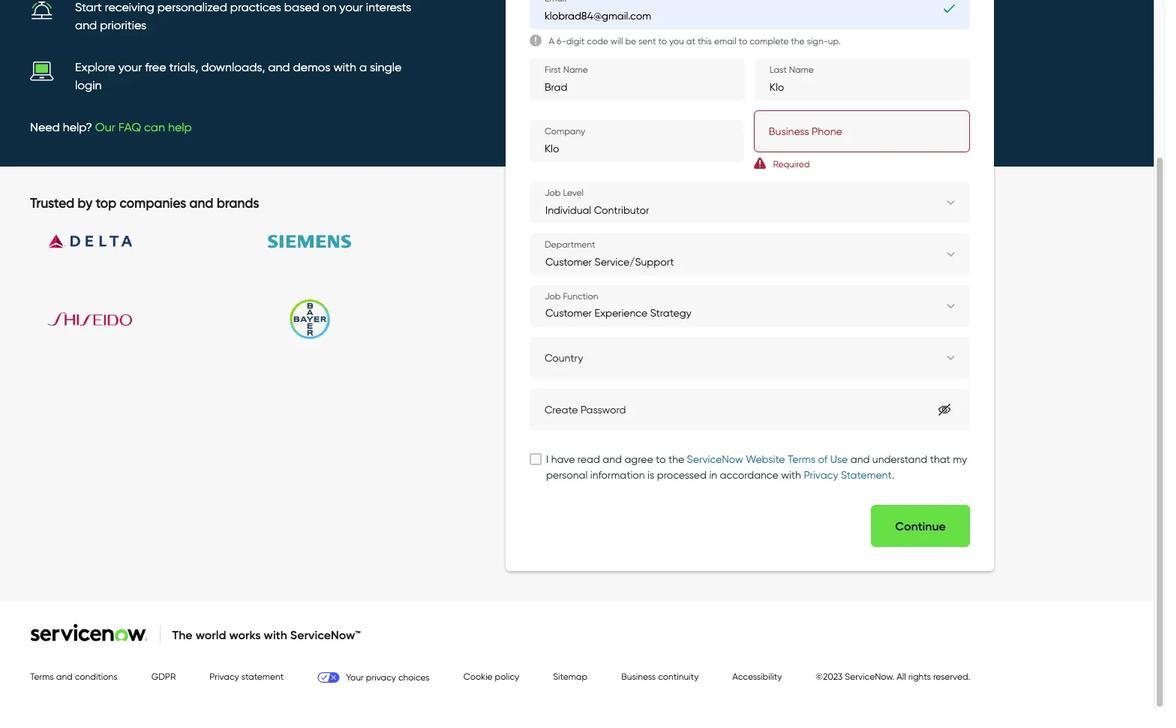 Task type: vqa. For each thing, say whether or not it's contained in the screenshot.
second temp icon
no



Task type: describe. For each thing, give the bounding box(es) containing it.
your inside explore your free trials, downloads, and demos with a single login
[[118, 60, 142, 74]]

explore your free trials, downloads, and demos with a single login
[[75, 60, 402, 92]]

with inside explore your free trials, downloads, and demos with a single login
[[333, 60, 356, 74]]

the
[[172, 627, 193, 642]]

your inside start receiving personalized practices based on your interests and priorities
[[339, 0, 363, 14]]

login
[[75, 78, 102, 92]]

©️ 2023 servicenow. all rights reserved.
[[816, 671, 971, 682]]

explore
[[75, 60, 115, 74]]

©️
[[816, 671, 823, 682]]

2023
[[823, 671, 843, 682]]

priorities
[[100, 18, 147, 32]]

based
[[284, 0, 319, 14]]

trials,
[[169, 60, 198, 74]]

start receiving personalized practices based on your interests and priorities
[[75, 0, 411, 32]]

rights
[[909, 671, 931, 682]]

reserved.
[[933, 671, 971, 682]]

temp image for start
[[30, 0, 54, 22]]

start
[[75, 0, 102, 14]]

a
[[359, 60, 367, 74]]



Task type: locate. For each thing, give the bounding box(es) containing it.
0 horizontal spatial with
[[264, 627, 287, 642]]

and inside start receiving personalized practices based on your interests and priorities
[[75, 18, 97, 32]]

and
[[75, 18, 97, 32], [268, 60, 290, 74]]

downloads,
[[201, 60, 265, 74]]

works
[[229, 627, 261, 642]]

personalized
[[157, 0, 227, 14]]

interests
[[366, 0, 411, 14]]

and down the start
[[75, 18, 97, 32]]

all
[[897, 671, 906, 682]]

and inside explore your free trials, downloads, and demos with a single login
[[268, 60, 290, 74]]

single
[[370, 60, 402, 74]]

temp image for explore
[[30, 58, 54, 82]]

practices
[[230, 0, 281, 14]]

and left demos
[[268, 60, 290, 74]]

1 vertical spatial and
[[268, 60, 290, 74]]

your right on in the top of the page
[[339, 0, 363, 14]]

0 vertical spatial and
[[75, 18, 97, 32]]

partner image
[[30, 211, 150, 271], [250, 211, 370, 271], [30, 289, 150, 349], [250, 289, 370, 349]]

your
[[339, 0, 363, 14], [118, 60, 142, 74]]

0 horizontal spatial your
[[118, 60, 142, 74]]

temp image left the start
[[30, 0, 54, 22]]

on
[[322, 0, 336, 14]]

1 horizontal spatial your
[[339, 0, 363, 14]]

1 vertical spatial with
[[264, 627, 287, 642]]

1 vertical spatial temp image
[[30, 58, 54, 82]]

1 horizontal spatial and
[[268, 60, 290, 74]]

with left a on the left top of page
[[333, 60, 356, 74]]

need help?
[[30, 120, 95, 134]]

0 vertical spatial with
[[333, 60, 356, 74]]

temp image left login
[[30, 58, 54, 82]]

0 vertical spatial your
[[339, 0, 363, 14]]

receiving
[[105, 0, 154, 14]]

temp image
[[30, 0, 54, 22], [30, 58, 54, 82]]

1 vertical spatial your
[[118, 60, 142, 74]]

help?
[[63, 120, 92, 134]]

with right works
[[264, 627, 287, 642]]

with
[[333, 60, 356, 74], [264, 627, 287, 642]]

free
[[145, 60, 166, 74]]

your left free
[[118, 60, 142, 74]]

servicenow.
[[845, 671, 895, 682]]

the world works with servicenow™
[[172, 627, 361, 642]]

0 vertical spatial temp image
[[30, 0, 54, 22]]

world
[[196, 627, 226, 642]]

0 horizontal spatial and
[[75, 18, 97, 32]]

need
[[30, 120, 60, 134]]

demos
[[293, 60, 330, 74]]

servicenow™
[[290, 627, 361, 642]]

2 temp image from the top
[[30, 58, 54, 82]]

1 horizontal spatial with
[[333, 60, 356, 74]]

1 temp image from the top
[[30, 0, 54, 22]]



